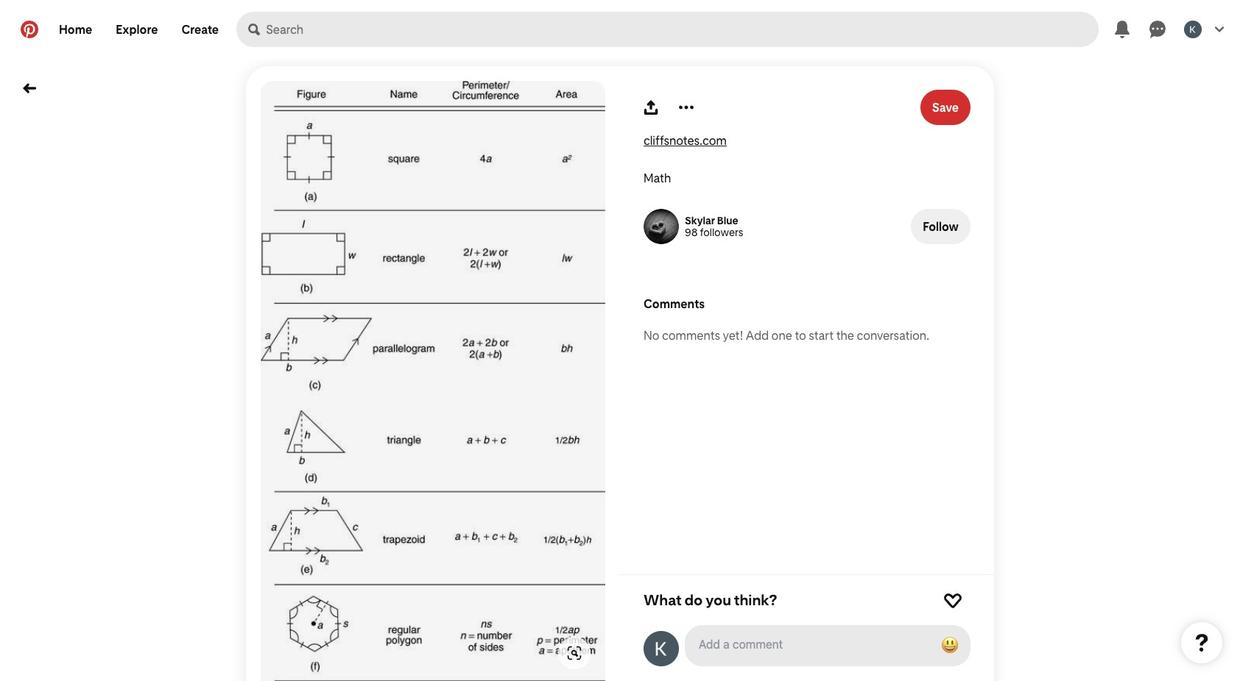 Task type: describe. For each thing, give the bounding box(es) containing it.
😃
[[941, 636, 959, 656]]

add
[[746, 329, 769, 343]]

comments button
[[644, 298, 971, 312]]

follow button
[[911, 209, 971, 245]]

cliffsnotes.com
[[644, 134, 727, 148]]

comments
[[662, 329, 720, 343]]

conversation.
[[857, 329, 930, 343]]

Add a comment field
[[700, 639, 924, 652]]

home link
[[47, 12, 104, 47]]

no comments yet! add one to start the conversation.
[[644, 329, 930, 343]]

follow
[[923, 220, 959, 234]]

start
[[809, 329, 834, 343]]

the
[[836, 329, 854, 343]]

skylar blue avatar link image
[[644, 209, 679, 245]]

to
[[795, 329, 806, 343]]

cliffsnotes.com link
[[644, 134, 727, 148]]

save button
[[920, 90, 971, 125]]

math
[[644, 172, 671, 186]]

click to shop image
[[567, 647, 582, 661]]

home
[[59, 22, 92, 36]]

what do you think?
[[644, 592, 777, 610]]

Search text field
[[266, 12, 1099, 47]]

save
[[932, 101, 959, 115]]

search icon image
[[248, 24, 260, 35]]

reaction image
[[944, 592, 962, 610]]

kendallparks02 image
[[644, 632, 679, 667]]

what
[[644, 592, 682, 610]]

explore
[[116, 22, 158, 36]]



Task type: locate. For each thing, give the bounding box(es) containing it.
yet!
[[723, 329, 743, 343]]

one
[[772, 329, 792, 343]]

no
[[644, 329, 660, 343]]

blue
[[717, 215, 738, 227]]

98
[[685, 227, 698, 239]]

skylar blue 98 followers
[[685, 215, 743, 239]]

do
[[685, 592, 703, 610]]

comments
[[644, 298, 705, 312]]

create
[[181, 22, 219, 36]]

explore link
[[104, 12, 170, 47]]

you
[[706, 592, 731, 610]]

kendall parks image
[[1184, 21, 1202, 38]]

followers
[[700, 227, 743, 239]]

think?
[[734, 592, 777, 610]]

skylar blue link
[[685, 215, 738, 227]]

create link
[[170, 12, 231, 47]]

skylar
[[685, 215, 715, 227]]

😃 button
[[686, 627, 969, 666], [935, 632, 965, 661]]



Task type: vqa. For each thing, say whether or not it's contained in the screenshot.
Etsy related to THE FOOTBALL BRACELET || EMBROIDERED BRACELET / GAME DAY BRACELET / SCHOOL SPIRIT / ADJUSTABLE || EMBROIDERED BRACELET || WOVEN || FRIENDSHIP BRACELET BRACELET HAS 3 FOOTBALLS EMBROIDERED ON OUR CREAM TASSEL BRACELET LISTING IS FOR (1) TASSEL FOOTBALL EMBROIDERED BRACELET STACK WITH OUR GAME DAY EMBROIDERED BRACELETS - SOLD SEPARATELY LINK TO OUR GAME DAY BRACELET - HTTPS://WWW.ETSY.COM/LISTING/1502093642/EMBROIDERED-GAME-DAY-BRACELET-FOOTBALL FOOTBALL BRACELET COMES AS SHOWN IN PHOTO ALL BRACELETS ARE DESIGNED AND CURATED BY ESTELLEJOYLYNN © COPYRIGHT ESTELLEJOYLYNN, LLC
no



